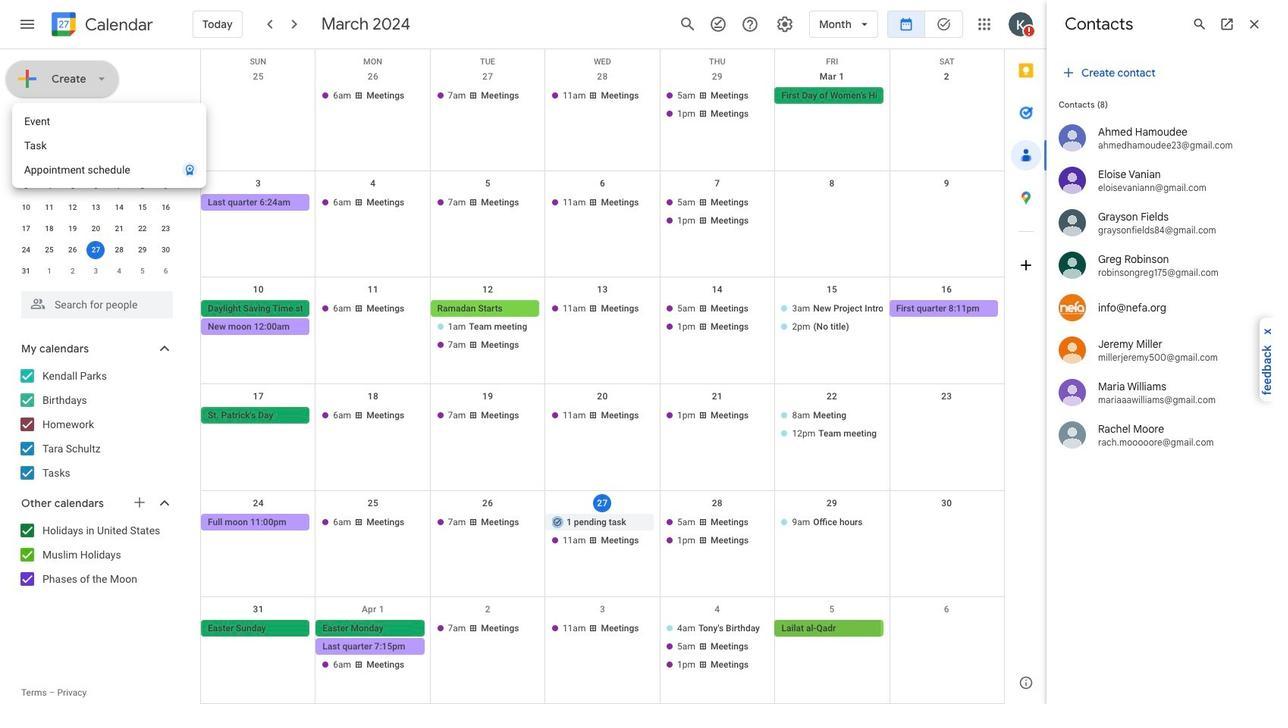 Task type: locate. For each thing, give the bounding box(es) containing it.
9 element
[[157, 178, 175, 196]]

march 2024 grid
[[14, 134, 178, 282]]

other calendars list
[[3, 519, 188, 592]]

10 element
[[17, 199, 35, 217]]

30 element
[[157, 241, 175, 259]]

cell
[[201, 87, 316, 124], [660, 87, 775, 124], [131, 155, 154, 176], [660, 194, 775, 230], [775, 194, 890, 230], [84, 240, 108, 261], [201, 301, 316, 355], [431, 301, 545, 355], [660, 301, 775, 355], [775, 301, 890, 355], [775, 407, 890, 444], [545, 514, 660, 551], [660, 514, 775, 551], [316, 621, 431, 676], [660, 621, 775, 676]]

17 element
[[17, 220, 35, 238]]

row
[[201, 49, 1005, 67], [201, 64, 1005, 171], [14, 134, 178, 155], [14, 155, 178, 176], [201, 171, 1005, 278], [14, 176, 178, 197], [14, 197, 178, 219], [14, 219, 178, 240], [14, 240, 178, 261], [14, 261, 178, 282], [201, 278, 1005, 385], [201, 385, 1005, 491], [201, 491, 1005, 598], [201, 598, 1005, 705]]

20 element
[[87, 220, 105, 238]]

heading
[[82, 16, 153, 34]]

my calendars list
[[3, 364, 188, 486]]

row group
[[14, 155, 178, 282]]

16 element
[[157, 199, 175, 217]]

28 element
[[110, 241, 128, 259]]

add other calendars image
[[132, 495, 147, 511]]

8 element
[[133, 178, 152, 196]]

side panel section
[[1005, 49, 1048, 705]]

None search field
[[0, 285, 188, 319]]

april 3 element
[[87, 263, 105, 281]]

11 element
[[40, 199, 58, 217]]

29 element
[[133, 241, 152, 259]]

heading inside calendar element
[[82, 16, 153, 34]]

14 element
[[110, 199, 128, 217]]

february 29 element
[[110, 156, 128, 175]]

23 element
[[157, 220, 175, 238]]

5 element
[[64, 178, 82, 196]]

april 6 element
[[157, 263, 175, 281]]

19 element
[[64, 220, 82, 238]]

tab list
[[1005, 49, 1048, 662]]

31 element
[[17, 263, 35, 281]]

21 element
[[110, 220, 128, 238]]

26 element
[[64, 241, 82, 259]]

grid
[[200, 49, 1005, 705]]

18 element
[[40, 220, 58, 238]]

february 25 element
[[17, 156, 35, 175]]

6 element
[[87, 178, 105, 196]]

february 27 element
[[64, 156, 82, 175]]



Task type: vqa. For each thing, say whether or not it's contained in the screenshot.
April 3 element
yes



Task type: describe. For each thing, give the bounding box(es) containing it.
24 element
[[17, 241, 35, 259]]

25 element
[[40, 241, 58, 259]]

22 element
[[133, 220, 152, 238]]

april 1 element
[[40, 263, 58, 281]]

13 element
[[87, 199, 105, 217]]

15 element
[[133, 199, 152, 217]]

main drawer image
[[18, 15, 36, 33]]

settings menu image
[[776, 15, 795, 33]]

3 element
[[17, 178, 35, 196]]

april 2 element
[[64, 263, 82, 281]]

7 element
[[110, 178, 128, 196]]

april 5 element
[[133, 263, 152, 281]]

Search for people text field
[[30, 291, 164, 319]]

12 element
[[64, 199, 82, 217]]

april 4 element
[[110, 263, 128, 281]]

27, today element
[[87, 241, 105, 259]]

february 26 element
[[40, 156, 58, 175]]

tab list inside side panel section
[[1005, 49, 1048, 662]]

4 element
[[40, 178, 58, 196]]

calendar element
[[49, 9, 153, 42]]

february 28 element
[[87, 156, 105, 175]]



